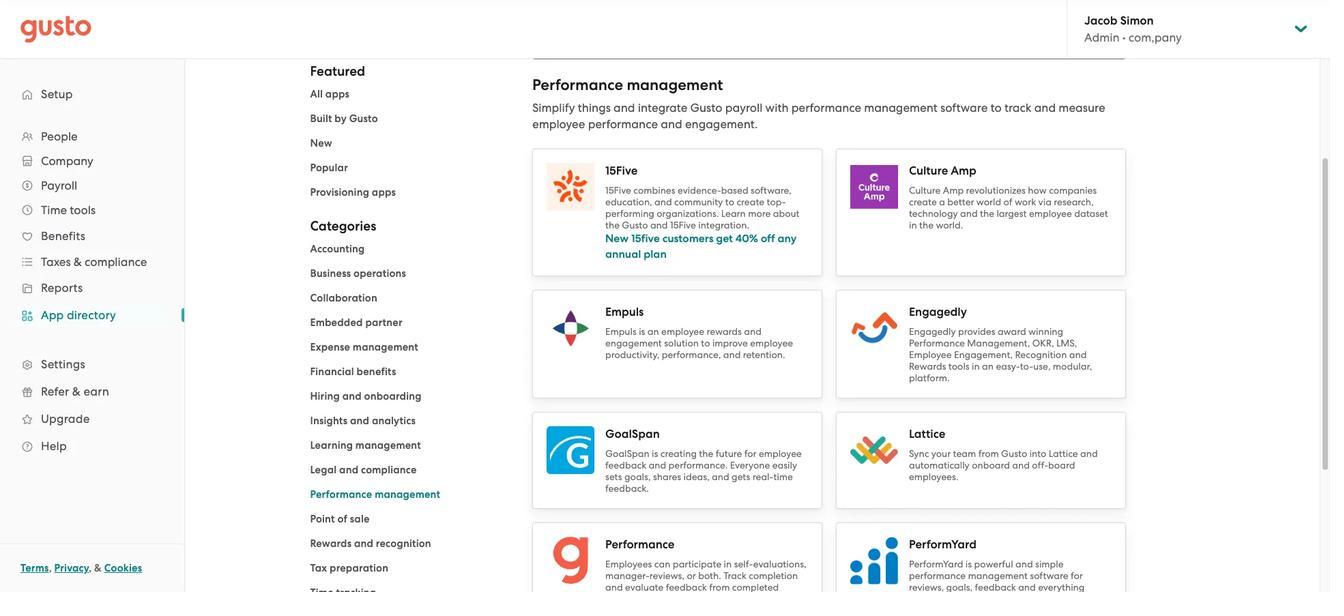 Task type: vqa. For each thing, say whether or not it's contained in the screenshot.


Task type: locate. For each thing, give the bounding box(es) containing it.
in down technology
[[910, 220, 918, 231]]

performyard logo image
[[851, 537, 899, 585]]

embedded partner
[[310, 317, 403, 329]]

from up onboard
[[979, 449, 1000, 460]]

0 horizontal spatial goals,
[[625, 472, 651, 483]]

2 vertical spatial to
[[702, 338, 711, 349]]

gusto left into
[[1002, 449, 1028, 460]]

improve
[[713, 338, 748, 349]]

engagedly engagedly provides award winning performance management, okr, lms, employee engagement, recognition and rewards tools in an easy-to-use, modular, platform.
[[910, 305, 1093, 384]]

education,
[[606, 197, 653, 208]]

compliance up performance management
[[361, 464, 417, 477]]

list containing accounting
[[310, 241, 512, 593]]

None search field
[[533, 29, 1127, 59]]

0 horizontal spatial performance
[[588, 117, 658, 131]]

1 horizontal spatial apps
[[372, 186, 396, 199]]

off-
[[1033, 460, 1049, 471]]

2 horizontal spatial in
[[972, 361, 980, 372]]

largest
[[997, 208, 1027, 219]]

to inside the empuls empuls is an employee rewards and engagement solution to improve employee productivity, performance, and retention.
[[702, 338, 711, 349]]

2 create from the left
[[910, 197, 937, 208]]

, left cookies
[[89, 563, 92, 575]]

0 horizontal spatial from
[[710, 582, 730, 593]]

setup
[[41, 87, 73, 101]]

in down "engagement,"
[[972, 361, 980, 372]]

employee down via
[[1030, 208, 1073, 219]]

create up more
[[737, 197, 765, 208]]

team
[[954, 449, 977, 460]]

employee up easily
[[759, 449, 802, 460]]

benefits link
[[14, 224, 171, 249]]

& right 'taxes'
[[74, 255, 82, 269]]

feedback inside performance employees can participate in self-evaluations, manager-reviews, or both. track completion and evaluate feedback from complet
[[666, 582, 707, 593]]

list
[[310, 86, 512, 201], [0, 124, 184, 460], [310, 241, 512, 593]]

off
[[761, 232, 776, 245]]

for inside goalspan goalspan is creating the future for employee feedback and performance. everyone easily sets goals, shares ideas, and gets real-time feedback.
[[745, 449, 757, 460]]

0 horizontal spatial create
[[737, 197, 765, 208]]

simple
[[1036, 559, 1064, 570]]

0 horizontal spatial for
[[745, 449, 757, 460]]

0 vertical spatial from
[[979, 449, 1000, 460]]

1 vertical spatial rewards
[[310, 538, 352, 550]]

, left privacy on the bottom of the page
[[49, 563, 52, 575]]

to left track
[[991, 101, 1002, 115]]

and inside engagedly engagedly provides award winning performance management, okr, lms, employee engagement, recognition and rewards tools in an easy-to-use, modular, platform.
[[1070, 350, 1087, 361]]

2 engagedly from the top
[[910, 326, 956, 337]]

performance inside performance employees can participate in self-evaluations, manager-reviews, or both. track completion and evaluate feedback from complet
[[606, 538, 675, 552]]

0 horizontal spatial reviews,
[[650, 571, 685, 582]]

1 horizontal spatial lattice
[[1049, 449, 1079, 460]]

an inside engagedly engagedly provides award winning performance management, okr, lms, employee engagement, recognition and rewards tools in an easy-to-use, modular, platform.
[[983, 361, 994, 372]]

1 engagedly from the top
[[910, 305, 968, 320]]

recognition
[[1016, 350, 1068, 361]]

and up the learning management link at bottom left
[[350, 415, 370, 427]]

1 horizontal spatial goals,
[[947, 582, 973, 593]]

0 horizontal spatial rewards
[[310, 538, 352, 550]]

0 vertical spatial is
[[639, 326, 646, 337]]

is for goalspan
[[652, 449, 659, 460]]

1 vertical spatial culture
[[910, 185, 941, 196]]

and right things
[[614, 101, 635, 115]]

admin
[[1085, 31, 1120, 44]]

1 horizontal spatial of
[[1004, 197, 1013, 208]]

to inside 15five 15five combines evidence-based software, education, and community to create top- performing organizations. learn more about the gusto and 15five integration. new 15five customers get 40% off any annual plan
[[726, 197, 735, 208]]

from down both. on the bottom right
[[710, 582, 730, 593]]

apps for provisioning apps
[[372, 186, 396, 199]]

the inside goalspan goalspan is creating the future for employee feedback and performance. everyone easily sets goals, shares ideas, and gets real-time feedback.
[[700, 449, 714, 460]]

settings link
[[14, 352, 171, 377]]

0 vertical spatial of
[[1004, 197, 1013, 208]]

and down better
[[961, 208, 978, 219]]

1 vertical spatial amp
[[944, 185, 964, 196]]

1 vertical spatial empuls
[[606, 326, 637, 337]]

feedback up sets
[[606, 460, 647, 471]]

technology
[[910, 208, 959, 219]]

hiring and onboarding
[[310, 391, 422, 403]]

list containing all apps
[[310, 86, 512, 201]]

15five logo image
[[547, 163, 595, 211]]

research,
[[1055, 197, 1094, 208]]

1 vertical spatial performance
[[588, 117, 658, 131]]

new down built
[[310, 137, 333, 150]]

and left off-
[[1013, 460, 1030, 471]]

1 horizontal spatial ,
[[89, 563, 92, 575]]

to up learn
[[726, 197, 735, 208]]

1 vertical spatial an
[[983, 361, 994, 372]]

1 vertical spatial software
[[1031, 571, 1069, 582]]

&
[[74, 255, 82, 269], [72, 385, 81, 399], [94, 563, 102, 575]]

0 vertical spatial compliance
[[85, 255, 147, 269]]

1 vertical spatial compliance
[[361, 464, 417, 477]]

0 horizontal spatial apps
[[326, 88, 350, 100]]

0 vertical spatial an
[[648, 326, 659, 337]]

into
[[1030, 449, 1047, 460]]

performance inside list
[[310, 489, 372, 501]]

the up performance.
[[700, 449, 714, 460]]

0 vertical spatial new
[[310, 137, 333, 150]]

setup link
[[14, 82, 171, 107]]

gusto up engagement.
[[691, 101, 723, 115]]

is up engagement
[[639, 326, 646, 337]]

0 horizontal spatial ,
[[49, 563, 52, 575]]

analytics
[[372, 415, 416, 427]]

0 vertical spatial performyard
[[910, 538, 977, 552]]

software left track
[[941, 101, 988, 115]]

performance right with
[[792, 101, 862, 115]]

management,
[[968, 338, 1031, 349]]

0 horizontal spatial compliance
[[85, 255, 147, 269]]

0 horizontal spatial an
[[648, 326, 659, 337]]

employee up solution
[[662, 326, 705, 337]]

management for performance management simplify things and integrate gusto payroll with performance management software to track and measure employee performance and engagement.
[[627, 76, 723, 94]]

1 vertical spatial is
[[652, 449, 659, 460]]

software inside performance management simplify things and integrate gusto payroll with performance management software to track and measure employee performance and engagement.
[[941, 101, 988, 115]]

0 horizontal spatial tools
[[70, 203, 96, 217]]

0 vertical spatial empuls
[[606, 305, 644, 320]]

any
[[778, 232, 797, 245]]

simon
[[1121, 14, 1154, 28]]

apps right the provisioning
[[372, 186, 396, 199]]

performance right performyard logo
[[910, 571, 966, 582]]

feedback down powerful
[[976, 582, 1017, 593]]

2 , from the left
[[89, 563, 92, 575]]

0 vertical spatial &
[[74, 255, 82, 269]]

2 horizontal spatial performance
[[910, 571, 966, 582]]

to inside performance management simplify things and integrate gusto payroll with performance management software to track and measure employee performance and engagement.
[[991, 101, 1002, 115]]

is left powerful
[[966, 559, 972, 570]]

1 horizontal spatial compliance
[[361, 464, 417, 477]]

participate
[[673, 559, 722, 570]]

goalspan logo image
[[547, 427, 595, 475]]

your
[[932, 449, 951, 460]]

performance inside performance management simplify things and integrate gusto payroll with performance management software to track and measure employee performance and engagement.
[[533, 76, 624, 94]]

2 horizontal spatial is
[[966, 559, 972, 570]]

jacob
[[1085, 14, 1118, 28]]

about
[[773, 208, 800, 219]]

1 vertical spatial from
[[710, 582, 730, 593]]

better
[[948, 197, 975, 208]]

real-
[[753, 472, 774, 483]]

0 vertical spatial reviews,
[[650, 571, 685, 582]]

the down technology
[[920, 220, 934, 231]]

privacy link
[[54, 563, 89, 575]]

in inside engagedly engagedly provides award winning performance management, okr, lms, employee engagement, recognition and rewards tools in an easy-to-use, modular, platform.
[[972, 361, 980, 372]]

provides
[[959, 326, 996, 337]]

automatically
[[910, 460, 970, 471]]

1 vertical spatial engagedly
[[910, 326, 956, 337]]

or
[[687, 571, 696, 582]]

plan
[[644, 248, 667, 261]]

and down simple
[[1019, 582, 1036, 593]]

1 horizontal spatial to
[[726, 197, 735, 208]]

point of sale link
[[310, 514, 370, 526]]

built by gusto
[[310, 113, 378, 125]]

0 horizontal spatial software
[[941, 101, 988, 115]]

revolutionizes
[[967, 185, 1026, 196]]

0 vertical spatial goalspan
[[606, 427, 660, 442]]

new link
[[310, 137, 333, 150]]

create up technology
[[910, 197, 937, 208]]

track
[[724, 571, 747, 582]]

of up largest at the top right
[[1004, 197, 1013, 208]]

2 performyard from the top
[[910, 559, 964, 570]]

1 horizontal spatial feedback
[[666, 582, 707, 593]]

1 horizontal spatial an
[[983, 361, 994, 372]]

payroll
[[726, 101, 763, 115]]

easy-
[[997, 361, 1021, 372]]

is inside the empuls empuls is an employee rewards and engagement solution to improve employee productivity, performance, and retention.
[[639, 326, 646, 337]]

software down simple
[[1031, 571, 1069, 582]]

1 horizontal spatial tools
[[949, 361, 970, 372]]

legal and compliance
[[310, 464, 417, 477]]

0 horizontal spatial of
[[338, 514, 348, 526]]

new inside 15five 15five combines evidence-based software, education, and community to create top- performing organizations. learn more about the gusto and 15five integration. new 15five customers get 40% off any annual plan
[[606, 232, 629, 245]]

from inside performance employees can participate in self-evaluations, manager-reviews, or both. track completion and evaluate feedback from complet
[[710, 582, 730, 593]]

1 horizontal spatial in
[[910, 220, 918, 231]]

employee down simplify
[[533, 117, 586, 131]]

rewards up platform. at the right bottom of the page
[[910, 361, 947, 372]]

performance for performance management simplify things and integrate gusto payroll with performance management software to track and measure employee performance and engagement.
[[533, 76, 624, 94]]

engagement,
[[955, 350, 1013, 361]]

0 vertical spatial rewards
[[910, 361, 947, 372]]

1 vertical spatial reviews,
[[910, 582, 945, 593]]

and down combines
[[655, 197, 672, 208]]

performance
[[533, 76, 624, 94], [910, 338, 966, 349], [310, 489, 372, 501], [606, 538, 675, 552]]

1 horizontal spatial reviews,
[[910, 582, 945, 593]]

gusto right by
[[349, 113, 378, 125]]

and down financial benefits link
[[343, 391, 362, 403]]

is left creating
[[652, 449, 659, 460]]

sale
[[350, 514, 370, 526]]

cookies button
[[104, 561, 142, 577]]

performance up things
[[533, 76, 624, 94]]

and right track
[[1035, 101, 1057, 115]]

rewards down point on the bottom of the page
[[310, 538, 352, 550]]

1 horizontal spatial from
[[979, 449, 1000, 460]]

rewards inside list
[[310, 538, 352, 550]]

& inside dropdown button
[[74, 255, 82, 269]]

1 vertical spatial tools
[[949, 361, 970, 372]]

list containing people
[[0, 124, 184, 460]]

1 vertical spatial of
[[338, 514, 348, 526]]

1 vertical spatial goals,
[[947, 582, 973, 593]]

15five
[[606, 164, 638, 178], [606, 185, 632, 196], [671, 220, 696, 231]]

integrate
[[638, 101, 688, 115]]

to up performance,
[[702, 338, 711, 349]]

privacy
[[54, 563, 89, 575]]

tools inside engagedly engagedly provides award winning performance management, okr, lms, employee engagement, recognition and rewards tools in an easy-to-use, modular, platform.
[[949, 361, 970, 372]]

list for featured
[[310, 86, 512, 201]]

0 horizontal spatial new
[[310, 137, 333, 150]]

2 horizontal spatial feedback
[[976, 582, 1017, 593]]

the inside 15five 15five combines evidence-based software, education, and community to create top- performing organizations. learn more about the gusto and 15five integration. new 15five customers get 40% off any annual plan
[[606, 220, 620, 231]]

to for empuls
[[702, 338, 711, 349]]

0 vertical spatial to
[[991, 101, 1002, 115]]

performance up employees
[[606, 538, 675, 552]]

compliance down benefits link
[[85, 255, 147, 269]]

the
[[981, 208, 995, 219], [606, 220, 620, 231], [920, 220, 934, 231], [700, 449, 714, 460]]

and right legal
[[339, 464, 359, 477]]

1 horizontal spatial performance
[[792, 101, 862, 115]]

1 vertical spatial goalspan
[[606, 449, 650, 460]]

help link
[[14, 434, 171, 459]]

1 horizontal spatial new
[[606, 232, 629, 245]]

management inside performyard performyard is powerful and simple performance management software for reviews, goals, feedback and everythi
[[969, 571, 1028, 582]]

tools down "engagement,"
[[949, 361, 970, 372]]

in inside performance employees can participate in self-evaluations, manager-reviews, or both. track completion and evaluate feedback from complet
[[724, 559, 732, 570]]

an inside the empuls empuls is an employee rewards and engagement solution to improve employee productivity, performance, and retention.
[[648, 326, 659, 337]]

expense management link
[[310, 341, 419, 354]]

compliance inside dropdown button
[[85, 255, 147, 269]]

learn
[[722, 208, 746, 219]]

0 horizontal spatial in
[[724, 559, 732, 570]]

performance down things
[[588, 117, 658, 131]]

new up the annual
[[606, 232, 629, 245]]

0 horizontal spatial lattice
[[910, 427, 946, 442]]

an down "engagement,"
[[983, 361, 994, 372]]

0 vertical spatial software
[[941, 101, 988, 115]]

culture
[[910, 164, 949, 178], [910, 185, 941, 196]]

2 culture from the top
[[910, 185, 941, 196]]

terms , privacy , & cookies
[[20, 563, 142, 575]]

an up engagement
[[648, 326, 659, 337]]

0 vertical spatial apps
[[326, 88, 350, 100]]

1 horizontal spatial is
[[652, 449, 659, 460]]

all apps
[[310, 88, 350, 100]]

accounting link
[[310, 243, 365, 255]]

insights
[[310, 415, 348, 427]]

in up track
[[724, 559, 732, 570]]

rewards
[[707, 326, 742, 337]]

reviews, inside performyard performyard is powerful and simple performance management software for reviews, goals, feedback and everythi
[[910, 582, 945, 593]]

new
[[310, 137, 333, 150], [606, 232, 629, 245]]

1 horizontal spatial create
[[910, 197, 937, 208]]

learning
[[310, 440, 353, 452]]

and inside culture amp culture amp revolutionizes how companies create a better world of work via research, technology and the largest employee dataset in the world.
[[961, 208, 978, 219]]

expense management
[[310, 341, 419, 354]]

performyard up powerful
[[910, 538, 977, 552]]

gusto down performing
[[622, 220, 648, 231]]

combines
[[634, 185, 676, 196]]

1 horizontal spatial for
[[1071, 571, 1084, 582]]

performance management simplify things and integrate gusto payroll with performance management software to track and measure employee performance and engagement.
[[533, 76, 1106, 131]]

1 create from the left
[[737, 197, 765, 208]]

0 vertical spatial goals,
[[625, 472, 651, 483]]

40%
[[736, 232, 759, 245]]

business operations
[[310, 268, 406, 280]]

2 vertical spatial in
[[724, 559, 732, 570]]

financial
[[310, 366, 354, 378]]

goals, inside goalspan goalspan is creating the future for employee feedback and performance. everyone easily sets goals, shares ideas, and gets real-time feedback.
[[625, 472, 651, 483]]

1 horizontal spatial rewards
[[910, 361, 947, 372]]

1 vertical spatial new
[[606, 232, 629, 245]]

feedback down or
[[666, 582, 707, 593]]

0 horizontal spatial feedback
[[606, 460, 647, 471]]

from inside lattice sync your team from gusto into lattice and automatically onboard and off-board employees.
[[979, 449, 1000, 460]]

is inside performyard performyard is powerful and simple performance management software for reviews, goals, feedback and everythi
[[966, 559, 972, 570]]

1 vertical spatial apps
[[372, 186, 396, 199]]

0 horizontal spatial to
[[702, 338, 711, 349]]

performance up employee at right bottom
[[910, 338, 966, 349]]

and up modular,
[[1070, 350, 1087, 361]]

2 goalspan from the top
[[606, 449, 650, 460]]

1 vertical spatial in
[[972, 361, 980, 372]]

gusto navigation element
[[0, 59, 184, 482]]

and
[[614, 101, 635, 115], [1035, 101, 1057, 115], [661, 117, 683, 131], [655, 197, 672, 208], [961, 208, 978, 219], [651, 220, 668, 231], [745, 326, 762, 337], [724, 350, 741, 361], [1070, 350, 1087, 361], [343, 391, 362, 403], [350, 415, 370, 427], [1081, 449, 1099, 460], [649, 460, 667, 471], [1013, 460, 1030, 471], [339, 464, 359, 477], [712, 472, 730, 483], [354, 538, 374, 550], [1016, 559, 1034, 570], [606, 582, 623, 593], [1019, 582, 1036, 593]]

1 vertical spatial for
[[1071, 571, 1084, 582]]

engagedly
[[910, 305, 968, 320], [910, 326, 956, 337]]

rewards inside engagedly engagedly provides award winning performance management, okr, lms, employee engagement, recognition and rewards tools in an easy-to-use, modular, platform.
[[910, 361, 947, 372]]

reviews, right performyard logo
[[910, 582, 945, 593]]

0 vertical spatial tools
[[70, 203, 96, 217]]

performance up point of sale
[[310, 489, 372, 501]]

is inside goalspan goalspan is creating the future for employee feedback and performance. everyone easily sets goals, shares ideas, and gets real-time feedback.
[[652, 449, 659, 460]]

creating
[[661, 449, 697, 460]]

1 vertical spatial 15five
[[606, 185, 632, 196]]

and down manager- on the bottom of page
[[606, 582, 623, 593]]

and up 15five
[[651, 220, 668, 231]]

feedback inside performyard performyard is powerful and simple performance management software for reviews, goals, feedback and everythi
[[976, 582, 1017, 593]]

1 vertical spatial performyard
[[910, 559, 964, 570]]

lattice up sync
[[910, 427, 946, 442]]

goals,
[[625, 472, 651, 483], [947, 582, 973, 593]]

2 vertical spatial is
[[966, 559, 972, 570]]

2 vertical spatial performance
[[910, 571, 966, 582]]

reports link
[[14, 276, 171, 300]]

lattice up board
[[1049, 449, 1079, 460]]

management for learning management
[[356, 440, 421, 452]]

new inside list
[[310, 137, 333, 150]]

0 horizontal spatial is
[[639, 326, 646, 337]]

time tools
[[41, 203, 96, 217]]

tools down payroll dropdown button
[[70, 203, 96, 217]]

performance for performance management
[[310, 489, 372, 501]]

and inside performance employees can participate in self-evaluations, manager-reviews, or both. track completion and evaluate feedback from complet
[[606, 582, 623, 593]]

people
[[41, 130, 78, 143]]

a
[[940, 197, 946, 208]]

and up improve
[[745, 326, 762, 337]]

performance inside engagedly engagedly provides award winning performance management, okr, lms, employee engagement, recognition and rewards tools in an easy-to-use, modular, platform.
[[910, 338, 966, 349]]

management for expense management
[[353, 341, 419, 354]]

community
[[675, 197, 723, 208]]

1 horizontal spatial software
[[1031, 571, 1069, 582]]

& left cookies
[[94, 563, 102, 575]]

earn
[[84, 385, 109, 399]]

the down performing
[[606, 220, 620, 231]]

tools inside dropdown button
[[70, 203, 96, 217]]

app directory
[[41, 309, 116, 322]]

1 vertical spatial to
[[726, 197, 735, 208]]

is for performyard
[[966, 559, 972, 570]]

1 performyard from the top
[[910, 538, 977, 552]]

okr,
[[1033, 338, 1055, 349]]

reviews, down the can
[[650, 571, 685, 582]]

software,
[[751, 185, 792, 196]]

of left sale
[[338, 514, 348, 526]]

0 vertical spatial performance
[[792, 101, 862, 115]]

app
[[41, 309, 64, 322]]

0 vertical spatial for
[[745, 449, 757, 460]]

performyard left powerful
[[910, 559, 964, 570]]

1 vertical spatial &
[[72, 385, 81, 399]]

reviews,
[[650, 571, 685, 582], [910, 582, 945, 593]]

apps right "all"
[[326, 88, 350, 100]]

0 vertical spatial in
[[910, 220, 918, 231]]

0 vertical spatial culture
[[910, 164, 949, 178]]

& left earn
[[72, 385, 81, 399]]

compliance for legal and compliance
[[361, 464, 417, 477]]

0 vertical spatial engagedly
[[910, 305, 968, 320]]



Task type: describe. For each thing, give the bounding box(es) containing it.
performance logo image
[[547, 537, 595, 585]]

to for 15five
[[726, 197, 735, 208]]

gusto inside list
[[349, 113, 378, 125]]

popular
[[310, 162, 348, 174]]

engagement.
[[686, 117, 758, 131]]

board
[[1049, 460, 1076, 471]]

1 empuls from the top
[[606, 305, 644, 320]]

management for performance management
[[375, 489, 441, 501]]

0 vertical spatial 15five
[[606, 164, 638, 178]]

performance employees can participate in self-evaluations, manager-reviews, or both. track completion and evaluate feedback from complet
[[606, 538, 807, 593]]

for inside performyard performyard is powerful and simple performance management software for reviews, goals, feedback and everythi
[[1071, 571, 1084, 582]]

taxes & compliance
[[41, 255, 147, 269]]

and down sale
[[354, 538, 374, 550]]

employees
[[606, 559, 652, 570]]

employee up retention.
[[751, 338, 794, 349]]

apps for all apps
[[326, 88, 350, 100]]

1 goalspan from the top
[[606, 427, 660, 442]]

all apps link
[[310, 88, 350, 100]]

business operations link
[[310, 268, 406, 280]]

things
[[578, 101, 611, 115]]

software inside performyard performyard is powerful and simple performance management software for reviews, goals, feedback and everythi
[[1031, 571, 1069, 582]]

annual
[[606, 248, 641, 261]]

companies
[[1050, 185, 1098, 196]]

everyone
[[730, 460, 770, 471]]

culture amp logo image
[[851, 165, 899, 209]]

employees.
[[910, 472, 959, 483]]

feedback.
[[606, 483, 649, 494]]

preparation
[[330, 563, 389, 575]]

time tools button
[[14, 198, 171, 223]]

learning management link
[[310, 440, 421, 452]]

lattice logo image
[[851, 437, 899, 464]]

refer & earn link
[[14, 380, 171, 404]]

create inside 15five 15five combines evidence-based software, education, and community to create top- performing organizations. learn more about the gusto and 15five integration. new 15five customers get 40% off any annual plan
[[737, 197, 765, 208]]

1 vertical spatial lattice
[[1049, 449, 1079, 460]]

operations
[[354, 268, 406, 280]]

built by gusto link
[[310, 113, 378, 125]]

by
[[335, 113, 347, 125]]

all
[[310, 88, 323, 100]]

provisioning apps
[[310, 186, 396, 199]]

the down world
[[981, 208, 995, 219]]

onboard
[[973, 460, 1011, 471]]

payroll
[[41, 179, 77, 193]]

benefits
[[357, 366, 396, 378]]

accounting
[[310, 243, 365, 255]]

com,pany
[[1129, 31, 1183, 44]]

0 vertical spatial lattice
[[910, 427, 946, 442]]

create inside culture amp culture amp revolutionizes how companies create a better world of work via research, technology and the largest employee dataset in the world.
[[910, 197, 937, 208]]

performance management link
[[310, 489, 441, 501]]

performing
[[606, 208, 655, 219]]

0 vertical spatial amp
[[951, 164, 977, 178]]

rewards and recognition link
[[310, 538, 432, 550]]

performance inside performyard performyard is powerful and simple performance management software for reviews, goals, feedback and everythi
[[910, 571, 966, 582]]

completion
[[749, 571, 798, 582]]

and up the shares
[[649, 460, 667, 471]]

employee inside goalspan goalspan is creating the future for employee feedback and performance. everyone easily sets goals, shares ideas, and gets real-time feedback.
[[759, 449, 802, 460]]

benefits
[[41, 229, 85, 243]]

gusto inside performance management simplify things and integrate gusto payroll with performance management software to track and measure employee performance and engagement.
[[691, 101, 723, 115]]

2 empuls from the top
[[606, 326, 637, 337]]

point
[[310, 514, 335, 526]]

feedback inside goalspan goalspan is creating the future for employee feedback and performance. everyone easily sets goals, shares ideas, and gets real-time feedback.
[[606, 460, 647, 471]]

easily
[[773, 460, 798, 471]]

embedded partner link
[[310, 317, 403, 329]]

more
[[749, 208, 771, 219]]

and left gets
[[712, 472, 730, 483]]

learning management
[[310, 440, 421, 452]]

categories
[[310, 219, 376, 234]]

taxes
[[41, 255, 71, 269]]

engagedly logo image
[[851, 305, 899, 352]]

how
[[1029, 185, 1047, 196]]

via
[[1039, 197, 1052, 208]]

& for earn
[[72, 385, 81, 399]]

reports
[[41, 281, 83, 295]]

onboarding
[[364, 391, 422, 403]]

compliance for taxes & compliance
[[85, 255, 147, 269]]

app directory link
[[14, 303, 171, 328]]

& for compliance
[[74, 255, 82, 269]]

and down integrate at the top of the page
[[661, 117, 683, 131]]

legal
[[310, 464, 337, 477]]

future
[[716, 449, 743, 460]]

empuls logo image
[[547, 305, 595, 352]]

and right into
[[1081, 449, 1099, 460]]

use,
[[1034, 361, 1051, 372]]

gusto inside lattice sync your team from gusto into lattice and automatically onboard and off-board employees.
[[1002, 449, 1028, 460]]

help
[[41, 440, 67, 453]]

ideas,
[[684, 472, 710, 483]]

2 vertical spatial 15five
[[671, 220, 696, 231]]

business
[[310, 268, 351, 280]]

performance for performance employees can participate in self-evaluations, manager-reviews, or both. track completion and evaluate feedback from complet
[[606, 538, 675, 552]]

organizations.
[[657, 208, 719, 219]]

home image
[[20, 15, 92, 43]]

terms link
[[20, 563, 49, 575]]

goals, inside performyard performyard is powerful and simple performance management software for reviews, goals, feedback and everythi
[[947, 582, 973, 593]]

recognition
[[376, 538, 432, 550]]

collaboration link
[[310, 292, 378, 305]]

provisioning apps link
[[310, 186, 396, 199]]

winning
[[1029, 326, 1064, 337]]

15five 15five combines evidence-based software, education, and community to create top- performing organizations. learn more about the gusto and 15five integration. new 15five customers get 40% off any annual plan
[[606, 164, 800, 261]]

embedded
[[310, 317, 363, 329]]

sync
[[910, 449, 930, 460]]

is for empuls
[[639, 326, 646, 337]]

integration.
[[699, 220, 750, 231]]

and down improve
[[724, 350, 741, 361]]

in inside culture amp culture amp revolutionizes how companies create a better world of work via research, technology and the largest employee dataset in the world.
[[910, 220, 918, 231]]

of inside culture amp culture amp revolutionizes how companies create a better world of work via research, technology and the largest employee dataset in the world.
[[1004, 197, 1013, 208]]

1 , from the left
[[49, 563, 52, 575]]

tax
[[310, 563, 327, 575]]

reviews, inside performance employees can participate in self-evaluations, manager-reviews, or both. track completion and evaluate feedback from complet
[[650, 571, 685, 582]]

2 vertical spatial &
[[94, 563, 102, 575]]

performance,
[[662, 350, 721, 361]]

insights and analytics link
[[310, 415, 416, 427]]

can
[[655, 559, 671, 570]]

gusto inside 15five 15five combines evidence-based software, education, and community to create top- performing organizations. learn more about the gusto and 15five integration. new 15five customers get 40% off any annual plan
[[622, 220, 648, 231]]

to-
[[1021, 361, 1034, 372]]

tax preparation link
[[310, 563, 389, 575]]

and left simple
[[1016, 559, 1034, 570]]

evaluate
[[626, 582, 664, 593]]

refer
[[41, 385, 69, 399]]

lms,
[[1057, 338, 1078, 349]]

employee inside culture amp culture amp revolutionizes how companies create a better world of work via research, technology and the largest employee dataset in the world.
[[1030, 208, 1073, 219]]

jacob simon admin • com,pany
[[1085, 14, 1183, 44]]

1 culture from the top
[[910, 164, 949, 178]]

employee inside performance management simplify things and integrate gusto payroll with performance management software to track and measure employee performance and engagement.
[[533, 117, 586, 131]]

evaluations,
[[754, 559, 807, 570]]

award
[[998, 326, 1027, 337]]

upgrade
[[41, 412, 90, 426]]

list for categories
[[310, 241, 512, 593]]

platform.
[[910, 373, 950, 384]]

work
[[1015, 197, 1037, 208]]

of inside list
[[338, 514, 348, 526]]

company
[[41, 154, 93, 168]]



